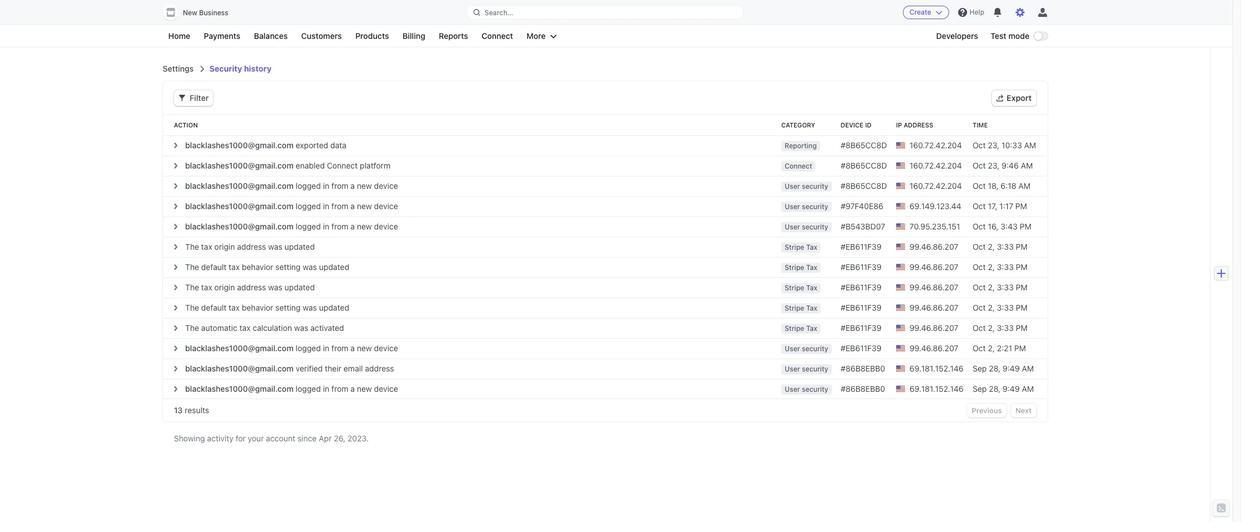 Task type: describe. For each thing, give the bounding box(es) containing it.
10 oct from the top
[[973, 323, 986, 333]]

a for #97f40e86
[[351, 201, 355, 211]]

blacklashes1000@gmail.com for second us image from the bottom
[[185, 364, 294, 373]]

#b543bd07
[[841, 222, 886, 231]]

new for #97f40e86
[[357, 201, 372, 211]]

69.181.152.146 for logged in from a new device
[[910, 384, 964, 394]]

5 stripe tax from the top
[[785, 324, 818, 333]]

search…
[[485, 8, 513, 17]]

new for #b543bd07
[[357, 222, 372, 231]]

user security for 1st us icon from the top of the page
[[785, 182, 829, 191]]

settings link
[[163, 64, 194, 73]]

7 us image from the top
[[896, 364, 905, 373]]

oct 2, 3:33 pm for 5th us image
[[973, 303, 1028, 312]]

us image for the tax origin address was updated
[[896, 283, 905, 292]]

in for #97f40e86
[[323, 201, 329, 211]]

developers link
[[931, 29, 984, 43]]

3 #eb611f39 from the top
[[841, 282, 882, 292]]

exported
[[296, 140, 328, 150]]

results
[[185, 405, 209, 415]]

reports
[[439, 31, 468, 41]]

create
[[910, 8, 932, 16]]

9:49 for blacklashes1000@gmail.com verified their email address
[[1003, 364, 1020, 373]]

in for #eb611f39
[[323, 343, 329, 353]]

new for #86b8ebb0
[[357, 384, 372, 394]]

3 99.46.86.207 from the top
[[910, 282, 959, 292]]

69.149.123.44
[[910, 201, 962, 211]]

more button
[[521, 29, 563, 43]]

the for the default tax behavior setting was updated us icon
[[185, 262, 199, 272]]

address for the tax origin address was updated's us icon
[[237, 282, 266, 292]]

from for #b543bd07
[[332, 222, 349, 231]]

device for #eb611f39
[[374, 343, 398, 353]]

2 stripe tax from the top
[[785, 263, 818, 272]]

stripe for 5th us image
[[785, 304, 805, 312]]

1 the tax origin address was updated from the top
[[185, 242, 315, 251]]

previous button
[[968, 404, 1007, 417]]

data
[[330, 140, 347, 150]]

default for the default tax behavior setting was updated us icon
[[201, 262, 227, 272]]

#8b65cc8d for oct 18, 6:18 am
[[841, 181, 887, 191]]

4 user from the top
[[785, 345, 800, 353]]

2 horizontal spatial connect
[[785, 162, 813, 170]]

reporting
[[785, 142, 817, 150]]

device
[[841, 121, 864, 129]]

export button
[[992, 90, 1037, 106]]

the default tax behavior setting was updated for the default tax behavior setting was updated us icon
[[185, 262, 349, 272]]

2 99.46.86.207 from the top
[[910, 262, 959, 272]]

2 us image from the top
[[896, 202, 905, 211]]

4 the from the top
[[185, 303, 199, 312]]

10:33
[[1002, 140, 1022, 150]]

their
[[325, 364, 342, 373]]

settings
[[163, 64, 194, 73]]

8 oct from the top
[[973, 282, 986, 292]]

showing activity for your account since apr 26, 2023.
[[174, 434, 369, 443]]

3:43
[[1001, 222, 1018, 231]]

4 tax from the top
[[807, 304, 818, 312]]

oct 18, 6:18 am
[[973, 181, 1031, 191]]

26,
[[334, 434, 346, 443]]

oct 23, 9:46 am
[[973, 161, 1033, 170]]

1 behavior from the top
[[242, 262, 273, 272]]

your
[[248, 434, 264, 443]]

history
[[244, 64, 272, 73]]

blacklashes1000@gmail.com logged in from a new device for #86b8ebb0
[[185, 384, 398, 394]]

2 2, from the top
[[988, 262, 995, 272]]

security for second us image from the bottom
[[802, 365, 829, 373]]

am for eighth us image from the bottom
[[1025, 140, 1037, 150]]

origin for 4th us image from the top
[[215, 242, 235, 251]]

69.181.152.146 for verified their email address
[[910, 364, 964, 373]]

customers link
[[296, 29, 348, 43]]

oct 23, 10:33 am
[[973, 140, 1037, 150]]

2 #eb611f39 from the top
[[841, 262, 882, 272]]

blacklashes1000@gmail.com exported data
[[185, 140, 347, 150]]

4 99.46.86.207 from the top
[[910, 303, 959, 312]]

blacklashes1000@gmail.com for eighth us image from the bottom
[[185, 140, 294, 150]]

1 2, from the top
[[988, 242, 995, 251]]

user security for 8th us image
[[785, 385, 829, 394]]

balances
[[254, 31, 288, 41]]

help button
[[954, 3, 989, 21]]

oct 2, 3:33 pm for the tax origin address was updated's us icon
[[973, 282, 1028, 292]]

6 99.46.86.207 from the top
[[910, 343, 959, 353]]

3 us image from the top
[[896, 222, 905, 231]]

160.72.42.204 for oct 23, 10:33 am
[[910, 140, 962, 150]]

payments
[[204, 31, 241, 41]]

Search… text field
[[467, 5, 744, 19]]

1 3:33 from the top
[[997, 242, 1014, 251]]

blacklashes1000@gmail.com enabled connect platform
[[185, 161, 391, 170]]

products link
[[350, 29, 395, 43]]

user security for second us image from the bottom
[[785, 365, 829, 373]]

1 us image from the top
[[896, 182, 905, 191]]

1 the from the top
[[185, 242, 199, 251]]

5 99.46.86.207 from the top
[[910, 323, 959, 333]]

3 2, from the top
[[988, 282, 995, 292]]

export
[[1007, 93, 1032, 103]]

test
[[991, 31, 1007, 41]]

blacklashes1000@gmail.com for 6th us image from the bottom
[[185, 222, 294, 231]]

device for #8b65cc8d
[[374, 181, 398, 191]]

email
[[344, 364, 363, 373]]

account
[[266, 434, 295, 443]]

2 us image from the top
[[896, 161, 905, 170]]

notifications image
[[994, 8, 1003, 17]]

test mode
[[991, 31, 1030, 41]]

6 user from the top
[[785, 385, 800, 394]]

am for 2nd us image
[[1021, 161, 1033, 170]]

tax for the automatic tax calculation was activated us icon
[[240, 323, 251, 333]]

13
[[174, 405, 183, 415]]

setting for the default tax behavior setting was updated us icon
[[276, 262, 301, 272]]

oct 17, 1:17 pm
[[973, 201, 1028, 211]]

2 vertical spatial address
[[365, 364, 394, 373]]

for
[[236, 434, 246, 443]]

1:17
[[1000, 201, 1014, 211]]

blacklashes1000@gmail.com for 8th us image
[[185, 384, 294, 394]]

logged for #eb611f39
[[296, 343, 321, 353]]

1 99.46.86.207 from the top
[[910, 242, 959, 251]]

9:46
[[1002, 161, 1019, 170]]

sep for logged in from a new device
[[973, 384, 987, 394]]

verified
[[296, 364, 323, 373]]

next
[[1016, 406, 1032, 415]]

security history
[[210, 64, 272, 73]]

18,
[[988, 181, 999, 191]]

blacklashes1000@gmail.com for 1st us icon from the top of the page
[[185, 181, 294, 191]]

device for #97f40e86
[[374, 201, 398, 211]]

device id
[[841, 121, 872, 129]]

ip
[[896, 121, 902, 129]]

3:33 for the automatic tax calculation was activated us icon
[[997, 323, 1014, 333]]

5 us image from the top
[[896, 303, 905, 312]]

1 user from the top
[[785, 182, 800, 191]]

from for #97f40e86
[[332, 201, 349, 211]]

tax for the default tax behavior setting was updated us icon
[[807, 263, 818, 272]]

1 tax from the top
[[807, 243, 818, 251]]

device for #b543bd07
[[374, 222, 398, 231]]

1 oct from the top
[[973, 140, 986, 150]]

security for 1st us icon from the top of the page
[[802, 182, 829, 191]]

160.72.42.204 for oct 18, 6:18 am
[[910, 181, 962, 191]]

28, for blacklashes1000@gmail.com logged in from a new device
[[989, 384, 1001, 394]]

70.95.235.151
[[910, 222, 960, 231]]

automatic
[[201, 323, 237, 333]]

blacklashes1000@gmail.com logged in from a new device for #8b65cc8d
[[185, 181, 398, 191]]

11 oct from the top
[[973, 343, 986, 353]]

blacklashes1000@gmail.com logged in from a new device for #97f40e86
[[185, 201, 398, 211]]

security for 2nd us icon from the top of the page
[[802, 202, 829, 211]]

5 #eb611f39 from the top
[[841, 323, 882, 333]]

4 2, from the top
[[988, 303, 995, 312]]

sep 28, 9:49 am for blacklashes1000@gmail.com logged in from a new device
[[973, 384, 1034, 394]]

16,
[[988, 222, 999, 231]]

sep 28, 9:49 am for blacklashes1000@gmail.com verified their email address
[[973, 364, 1034, 373]]

#86b8ebb0 for blacklashes1000@gmail.com verified their email address
[[841, 364, 886, 373]]

3 oct from the top
[[973, 181, 986, 191]]

tax for the default tax behavior setting was updated us icon
[[229, 262, 240, 272]]

action
[[174, 121, 198, 129]]

category
[[782, 121, 816, 129]]

calculation
[[253, 323, 292, 333]]

new for #8b65cc8d
[[357, 181, 372, 191]]

4 us image from the top
[[896, 242, 905, 251]]

time
[[973, 121, 988, 129]]

developers
[[937, 31, 979, 41]]

#86b8ebb0 for blacklashes1000@gmail.com logged in from a new device
[[841, 384, 886, 394]]

oct 2, 3:33 pm for the default tax behavior setting was updated us icon
[[973, 262, 1028, 272]]

in for #86b8ebb0
[[323, 384, 329, 394]]

stripe for the default tax behavior setting was updated us icon
[[785, 263, 805, 272]]

enabled
[[296, 161, 325, 170]]

2023.
[[348, 434, 369, 443]]

3 user from the top
[[785, 223, 800, 231]]

user security for 6th us image from the bottom
[[785, 223, 829, 231]]

2 oct from the top
[[973, 161, 986, 170]]

2 user from the top
[[785, 202, 800, 211]]

13 results
[[174, 405, 209, 415]]

filter button
[[174, 90, 213, 106]]



Task type: vqa. For each thing, say whether or not it's contained in the screenshot.


Task type: locate. For each thing, give the bounding box(es) containing it.
previous
[[972, 406, 1002, 415]]

connect
[[482, 31, 513, 41], [327, 161, 358, 170], [785, 162, 813, 170]]

160.72.42.204 for oct 23, 9:46 am
[[910, 161, 962, 170]]

am down oct 2, 2:21 pm
[[1022, 364, 1034, 373]]

billing link
[[397, 29, 431, 43]]

2 blacklashes1000@gmail.com from the top
[[185, 161, 294, 170]]

from for #8b65cc8d
[[332, 181, 349, 191]]

1 vertical spatial 9:49
[[1003, 384, 1020, 394]]

#eb611f39
[[841, 242, 882, 251], [841, 262, 882, 272], [841, 282, 882, 292], [841, 303, 882, 312], [841, 323, 882, 333], [841, 343, 882, 353]]

2 origin from the top
[[215, 282, 235, 292]]

0 vertical spatial #86b8ebb0
[[841, 364, 886, 373]]

security for 6th us image from the bottom
[[802, 223, 829, 231]]

3 #8b65cc8d from the top
[[841, 181, 887, 191]]

23, for 9:46
[[988, 161, 1000, 170]]

23, left the 9:46
[[988, 161, 1000, 170]]

1 in from the top
[[323, 181, 329, 191]]

1 9:49 from the top
[[1003, 364, 1020, 373]]

1 user security from the top
[[785, 182, 829, 191]]

1 stripe tax from the top
[[785, 243, 818, 251]]

2 security from the top
[[802, 202, 829, 211]]

5 oct from the top
[[973, 222, 986, 231]]

0 vertical spatial #8b65cc8d
[[841, 140, 887, 150]]

user security for 2nd us icon from the top of the page
[[785, 202, 829, 211]]

1 160.72.42.204 from the top
[[910, 140, 962, 150]]

69.181.152.146
[[910, 364, 964, 373], [910, 384, 964, 394]]

1 28, from the top
[[989, 364, 1001, 373]]

2 stripe from the top
[[785, 263, 805, 272]]

#8b65cc8d for oct 23, 9:46 am
[[841, 161, 887, 170]]

0 vertical spatial behavior
[[242, 262, 273, 272]]

in for #b543bd07
[[323, 222, 329, 231]]

Search… search field
[[467, 5, 744, 19]]

security for third us image from the bottom
[[802, 345, 829, 353]]

id
[[866, 121, 872, 129]]

behavior
[[242, 262, 273, 272], [242, 303, 273, 312]]

oct 2, 2:21 pm
[[973, 343, 1026, 353]]

1 vertical spatial sep
[[973, 384, 987, 394]]

1 vertical spatial 28,
[[989, 384, 1001, 394]]

since
[[298, 434, 317, 443]]

blacklashes1000@gmail.com for 2nd us icon from the top of the page
[[185, 201, 294, 211]]

2 69.181.152.146 from the top
[[910, 384, 964, 394]]

2 device from the top
[[374, 201, 398, 211]]

9:49 up next
[[1003, 384, 1020, 394]]

1 origin from the top
[[215, 242, 235, 251]]

from
[[332, 181, 349, 191], [332, 201, 349, 211], [332, 222, 349, 231], [332, 343, 349, 353], [332, 384, 349, 394]]

am right 10:33
[[1025, 140, 1037, 150]]

0 vertical spatial origin
[[215, 242, 235, 251]]

the default tax behavior setting was updated for 5th us image
[[185, 303, 349, 312]]

#86b8ebb0
[[841, 364, 886, 373], [841, 384, 886, 394]]

1 vertical spatial #86b8ebb0
[[841, 384, 886, 394]]

oct 2, 3:33 pm for 4th us image from the top
[[973, 242, 1028, 251]]

6 2, from the top
[[988, 343, 995, 353]]

3 stripe tax from the top
[[785, 284, 818, 292]]

1 vertical spatial behavior
[[242, 303, 273, 312]]

6 oct from the top
[[973, 242, 986, 251]]

2 the tax origin address was updated from the top
[[185, 282, 315, 292]]

connect link
[[476, 29, 519, 43]]

sep up previous button
[[973, 384, 987, 394]]

9:49 for blacklashes1000@gmail.com logged in from a new device
[[1003, 384, 1020, 394]]

tax
[[201, 242, 212, 251], [229, 262, 240, 272], [201, 282, 212, 292], [229, 303, 240, 312], [240, 323, 251, 333]]

balances link
[[248, 29, 293, 43]]

in for #8b65cc8d
[[323, 181, 329, 191]]

blacklashes1000@gmail.com for 2nd us image
[[185, 161, 294, 170]]

logged for #97f40e86
[[296, 201, 321, 211]]

apr
[[319, 434, 332, 443]]

2 behavior from the top
[[242, 303, 273, 312]]

the automatic tax calculation was activated
[[185, 323, 344, 333]]

0 vertical spatial 28,
[[989, 364, 1001, 373]]

us image
[[896, 141, 905, 150], [896, 161, 905, 170], [896, 222, 905, 231], [896, 242, 905, 251], [896, 303, 905, 312], [896, 344, 905, 353], [896, 364, 905, 373], [896, 385, 905, 394]]

9 oct from the top
[[973, 303, 986, 312]]

4 a from the top
[[351, 343, 355, 353]]

8 us image from the top
[[896, 385, 905, 394]]

0 vertical spatial 160.72.42.204
[[910, 140, 962, 150]]

6 #eb611f39 from the top
[[841, 343, 882, 353]]

4 #eb611f39 from the top
[[841, 303, 882, 312]]

99.46.86.207
[[910, 242, 959, 251], [910, 262, 959, 272], [910, 282, 959, 292], [910, 303, 959, 312], [910, 323, 959, 333], [910, 343, 959, 353]]

28, up previous at the bottom of page
[[989, 384, 1001, 394]]

4 blacklashes1000@gmail.com from the top
[[185, 201, 294, 211]]

4 oct from the top
[[973, 201, 986, 211]]

sep 28, 9:49 am up previous at the bottom of page
[[973, 384, 1034, 394]]

blacklashes1000@gmail.com verified their email address
[[185, 364, 394, 373]]

3:33
[[997, 242, 1014, 251], [997, 262, 1014, 272], [997, 282, 1014, 292], [997, 303, 1014, 312], [997, 323, 1014, 333]]

2 vertical spatial #8b65cc8d
[[841, 181, 887, 191]]

new
[[183, 8, 197, 17]]

connect down reporting
[[785, 162, 813, 170]]

stripe
[[785, 243, 805, 251], [785, 263, 805, 272], [785, 284, 805, 292], [785, 304, 805, 312], [785, 324, 805, 333]]

more
[[527, 31, 546, 41]]

from for #86b8ebb0
[[332, 384, 349, 394]]

in
[[323, 181, 329, 191], [323, 201, 329, 211], [323, 222, 329, 231], [323, 343, 329, 353], [323, 384, 329, 394]]

0 vertical spatial the default tax behavior setting was updated
[[185, 262, 349, 272]]

blacklashes1000@gmail.com logged in from a new device for #eb611f39
[[185, 343, 398, 353]]

0 vertical spatial the tax origin address was updated
[[185, 242, 315, 251]]

stripe for the automatic tax calculation was activated us icon
[[785, 324, 805, 333]]

am for 8th us image
[[1022, 384, 1034, 394]]

a for #eb611f39
[[351, 343, 355, 353]]

2 from from the top
[[332, 201, 349, 211]]

1 vertical spatial address
[[237, 282, 266, 292]]

stripe for the tax origin address was updated's us icon
[[785, 284, 805, 292]]

4 logged from the top
[[296, 343, 321, 353]]

0 vertical spatial 9:49
[[1003, 364, 1020, 373]]

2 #8b65cc8d from the top
[[841, 161, 887, 170]]

1 #eb611f39 from the top
[[841, 242, 882, 251]]

oct 2, 3:33 pm for the automatic tax calculation was activated us icon
[[973, 323, 1028, 333]]

1 setting from the top
[[276, 262, 301, 272]]

1 vertical spatial the tax origin address was updated
[[185, 282, 315, 292]]

7 oct from the top
[[973, 262, 986, 272]]

1 blacklashes1000@gmail.com logged in from a new device from the top
[[185, 181, 398, 191]]

1 vertical spatial 23,
[[988, 161, 1000, 170]]

4 security from the top
[[802, 345, 829, 353]]

business
[[199, 8, 228, 17]]

1 security from the top
[[802, 182, 829, 191]]

1 blacklashes1000@gmail.com from the top
[[185, 140, 294, 150]]

4 blacklashes1000@gmail.com logged in from a new device from the top
[[185, 343, 398, 353]]

2 a from the top
[[351, 201, 355, 211]]

9:49 down 2:21
[[1003, 364, 1020, 373]]

4 stripe tax from the top
[[785, 304, 818, 312]]

security
[[210, 64, 242, 73]]

setting for 5th us image
[[276, 303, 301, 312]]

0 vertical spatial setting
[[276, 262, 301, 272]]

#8b65cc8d
[[841, 140, 887, 150], [841, 161, 887, 170], [841, 181, 887, 191]]

4 new from the top
[[357, 343, 372, 353]]

new business
[[183, 8, 228, 17]]

am right the 9:46
[[1021, 161, 1033, 170]]

oct 16, 3:43 pm
[[973, 222, 1032, 231]]

3:33 for the tax origin address was updated's us icon
[[997, 282, 1014, 292]]

23, left 10:33
[[988, 140, 1000, 150]]

3 logged from the top
[[296, 222, 321, 231]]

payments link
[[198, 29, 246, 43]]

us image for the automatic tax calculation was activated
[[896, 324, 905, 333]]

setting
[[276, 262, 301, 272], [276, 303, 301, 312]]

1 vertical spatial origin
[[215, 282, 235, 292]]

tax for the tax origin address was updated's us icon
[[807, 284, 818, 292]]

address
[[904, 121, 934, 129]]

default for 5th us image
[[201, 303, 227, 312]]

tax
[[807, 243, 818, 251], [807, 263, 818, 272], [807, 284, 818, 292], [807, 304, 818, 312], [807, 324, 818, 333]]

1 oct 2, 3:33 pm from the top
[[973, 242, 1028, 251]]

2 9:49 from the top
[[1003, 384, 1020, 394]]

oct 2, 3:33 pm
[[973, 242, 1028, 251], [973, 262, 1028, 272], [973, 282, 1028, 292], [973, 303, 1028, 312], [973, 323, 1028, 333]]

1 a from the top
[[351, 181, 355, 191]]

1 logged from the top
[[296, 181, 321, 191]]

activated
[[311, 323, 344, 333]]

1 vertical spatial default
[[201, 303, 227, 312]]

1 vertical spatial 69.181.152.146
[[910, 384, 964, 394]]

sep for verified their email address
[[973, 364, 987, 373]]

1 #8b65cc8d from the top
[[841, 140, 887, 150]]

billing
[[403, 31, 425, 41]]

28, down oct 2, 2:21 pm
[[989, 364, 1001, 373]]

5 user from the top
[[785, 365, 800, 373]]

connect down search… at left top
[[482, 31, 513, 41]]

sep down oct 2, 2:21 pm
[[973, 364, 987, 373]]

2 new from the top
[[357, 201, 372, 211]]

home
[[168, 31, 190, 41]]

help
[[970, 8, 985, 16]]

4 user security from the top
[[785, 345, 829, 353]]

3 stripe from the top
[[785, 284, 805, 292]]

device for #86b8ebb0
[[374, 384, 398, 394]]

2 3:33 from the top
[[997, 262, 1014, 272]]

1 stripe from the top
[[785, 243, 805, 251]]

5 the from the top
[[185, 323, 199, 333]]

3:33 for the default tax behavior setting was updated us icon
[[997, 262, 1014, 272]]

platform
[[360, 161, 391, 170]]

0 vertical spatial default
[[201, 262, 227, 272]]

tax for the automatic tax calculation was activated us icon
[[807, 324, 818, 333]]

stripe tax
[[785, 243, 818, 251], [785, 263, 818, 272], [785, 284, 818, 292], [785, 304, 818, 312], [785, 324, 818, 333]]

a
[[351, 181, 355, 191], [351, 201, 355, 211], [351, 222, 355, 231], [351, 343, 355, 353], [351, 384, 355, 394]]

logged for #b543bd07
[[296, 222, 321, 231]]

origin for the tax origin address was updated's us icon
[[215, 282, 235, 292]]

3 user security from the top
[[785, 223, 829, 231]]

#97f40e86
[[841, 201, 884, 211]]

home link
[[163, 29, 196, 43]]

3 security from the top
[[802, 223, 829, 231]]

4 3:33 from the top
[[997, 303, 1014, 312]]

blacklashes1000@gmail.com
[[185, 140, 294, 150], [185, 161, 294, 170], [185, 181, 294, 191], [185, 201, 294, 211], [185, 222, 294, 231], [185, 343, 294, 353], [185, 364, 294, 373], [185, 384, 294, 394]]

create button
[[903, 6, 950, 19]]

5 us image from the top
[[896, 324, 905, 333]]

6 us image from the top
[[896, 344, 905, 353]]

reports link
[[433, 29, 474, 43]]

0 vertical spatial sep
[[973, 364, 987, 373]]

stripe for 4th us image from the top
[[785, 243, 805, 251]]

5 stripe from the top
[[785, 324, 805, 333]]

am up next
[[1022, 384, 1034, 394]]

a for #8b65cc8d
[[351, 181, 355, 191]]

us image
[[896, 182, 905, 191], [896, 202, 905, 211], [896, 263, 905, 272], [896, 283, 905, 292], [896, 324, 905, 333]]

5 oct 2, 3:33 pm from the top
[[973, 323, 1028, 333]]

1 us image from the top
[[896, 141, 905, 150]]

3 new from the top
[[357, 222, 372, 231]]

0 horizontal spatial connect
[[327, 161, 358, 170]]

0 vertical spatial sep 28, 9:49 am
[[973, 364, 1034, 373]]

showing
[[174, 434, 205, 443]]

security for 8th us image
[[802, 385, 829, 394]]

1 device from the top
[[374, 181, 398, 191]]

oct
[[973, 140, 986, 150], [973, 161, 986, 170], [973, 181, 986, 191], [973, 201, 986, 211], [973, 222, 986, 231], [973, 242, 986, 251], [973, 262, 986, 272], [973, 282, 986, 292], [973, 303, 986, 312], [973, 323, 986, 333], [973, 343, 986, 353]]

filter
[[190, 93, 209, 103]]

5 2, from the top
[[988, 323, 995, 333]]

3 blacklashes1000@gmail.com logged in from a new device from the top
[[185, 222, 398, 231]]

28, for blacklashes1000@gmail.com verified their email address
[[989, 364, 1001, 373]]

next button
[[1011, 404, 1037, 417]]

1 vertical spatial #8b65cc8d
[[841, 161, 887, 170]]

1 vertical spatial sep 28, 9:49 am
[[973, 384, 1034, 394]]

was
[[268, 242, 283, 251], [303, 262, 317, 272], [268, 282, 283, 292], [303, 303, 317, 312], [294, 323, 308, 333]]

from for #eb611f39
[[332, 343, 349, 353]]

svg image
[[178, 95, 185, 102]]

6:18
[[1001, 181, 1017, 191]]

a for #b543bd07
[[351, 222, 355, 231]]

23, for 10:33
[[988, 140, 1000, 150]]

7 blacklashes1000@gmail.com from the top
[[185, 364, 294, 373]]

logged for #8b65cc8d
[[296, 181, 321, 191]]

blacklashes1000@gmail.com logged in from a new device for #b543bd07
[[185, 222, 398, 231]]

us image for the default tax behavior setting was updated
[[896, 263, 905, 272]]

the default tax behavior setting was updated
[[185, 262, 349, 272], [185, 303, 349, 312]]

17,
[[988, 201, 998, 211]]

ip address
[[896, 121, 934, 129]]

user
[[785, 182, 800, 191], [785, 202, 800, 211], [785, 223, 800, 231], [785, 345, 800, 353], [785, 365, 800, 373], [785, 385, 800, 394]]

logged for #86b8ebb0
[[296, 384, 321, 394]]

2:21
[[997, 343, 1013, 353]]

0 vertical spatial 69.181.152.146
[[910, 364, 964, 373]]

am for 1st us icon from the top of the page
[[1019, 181, 1031, 191]]

new for #eb611f39
[[357, 343, 372, 353]]

2 the default tax behavior setting was updated from the top
[[185, 303, 349, 312]]

1 vertical spatial the default tax behavior setting was updated
[[185, 303, 349, 312]]

am right the 6:18
[[1019, 181, 1031, 191]]

user security for third us image from the bottom
[[785, 345, 829, 353]]

1 23, from the top
[[988, 140, 1000, 150]]

2 #86b8ebb0 from the top
[[841, 384, 886, 394]]

3 device from the top
[[374, 222, 398, 231]]

23,
[[988, 140, 1000, 150], [988, 161, 1000, 170]]

a for #86b8ebb0
[[351, 384, 355, 394]]

6 user security from the top
[[785, 385, 829, 394]]

2 in from the top
[[323, 201, 329, 211]]

5 3:33 from the top
[[997, 323, 1014, 333]]

4 oct 2, 3:33 pm from the top
[[973, 303, 1028, 312]]

the for the automatic tax calculation was activated us icon
[[185, 323, 199, 333]]

activity
[[207, 434, 234, 443]]

the tax origin address was updated
[[185, 242, 315, 251], [185, 282, 315, 292]]

5 a from the top
[[351, 384, 355, 394]]

address for 4th us image from the top
[[237, 242, 266, 251]]

new
[[357, 181, 372, 191], [357, 201, 372, 211], [357, 222, 372, 231], [357, 343, 372, 353], [357, 384, 372, 394]]

sep 28, 9:49 am down 2:21
[[973, 364, 1034, 373]]

1 vertical spatial setting
[[276, 303, 301, 312]]

connect down data
[[327, 161, 358, 170]]

3 tax from the top
[[807, 284, 818, 292]]

1 horizontal spatial connect
[[482, 31, 513, 41]]

2 vertical spatial 160.72.42.204
[[910, 181, 962, 191]]

new business button
[[163, 5, 240, 20]]

the for the tax origin address was updated's us icon
[[185, 282, 199, 292]]

am for second us image from the bottom
[[1022, 364, 1034, 373]]

mode
[[1009, 31, 1030, 41]]

5 blacklashes1000@gmail.com from the top
[[185, 222, 294, 231]]

customers
[[301, 31, 342, 41]]

4 from from the top
[[332, 343, 349, 353]]

0 vertical spatial 23,
[[988, 140, 1000, 150]]

address
[[237, 242, 266, 251], [237, 282, 266, 292], [365, 364, 394, 373]]

#8b65cc8d for oct 23, 10:33 am
[[841, 140, 887, 150]]

9:49
[[1003, 364, 1020, 373], [1003, 384, 1020, 394]]

1 vertical spatial 160.72.42.204
[[910, 161, 962, 170]]

products
[[355, 31, 389, 41]]

0 vertical spatial address
[[237, 242, 266, 251]]



